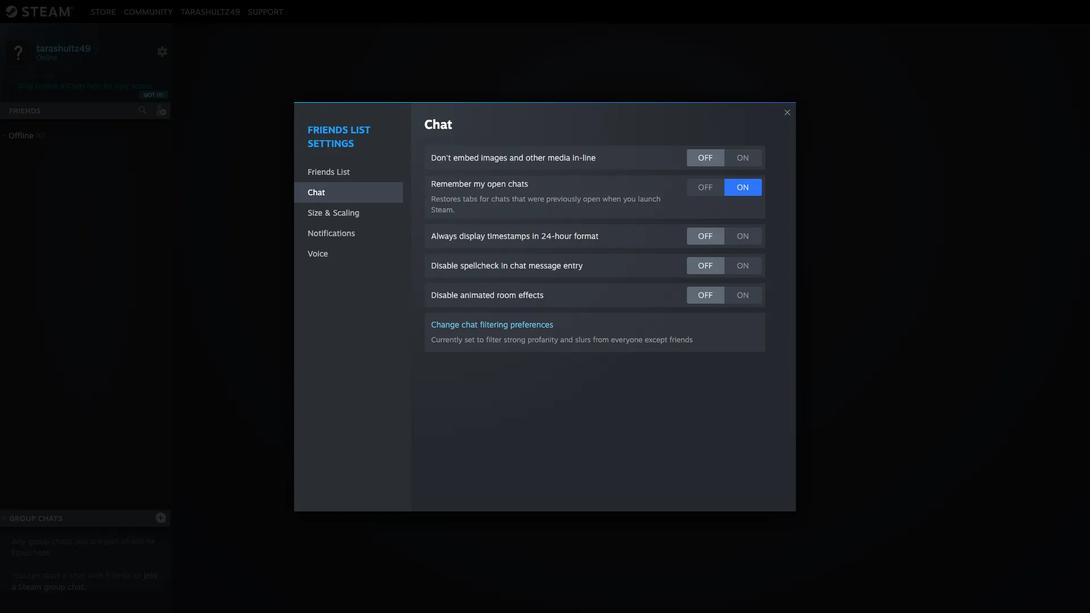 Task type: describe. For each thing, give the bounding box(es) containing it.
access
[[131, 82, 152, 90]]

1 horizontal spatial or
[[614, 324, 623, 336]]

notifications
[[308, 228, 355, 238]]

other
[[526, 153, 546, 162]]

always display timestamps in 24-hour format
[[432, 231, 599, 241]]

1 vertical spatial open
[[583, 194, 601, 203]]

collapse chats list image
[[0, 516, 13, 521]]

message
[[529, 260, 561, 270]]

support
[[248, 7, 284, 16]]

manage friends list settings image
[[157, 46, 168, 57]]

add a friend image
[[155, 104, 167, 116]]

preferences
[[511, 320, 554, 329]]

chat.
[[68, 582, 86, 592]]

0 horizontal spatial chat
[[69, 571, 85, 581]]

animated
[[461, 290, 495, 300]]

a for steam
[[11, 582, 16, 592]]

click
[[555, 324, 575, 336]]

were
[[528, 194, 545, 203]]

start!
[[688, 324, 710, 336]]

change
[[432, 320, 460, 329]]

embed
[[454, 153, 479, 162]]

1 vertical spatial or
[[133, 571, 141, 581]]

are
[[90, 537, 102, 547]]

5 off from the top
[[699, 290, 713, 300]]

line
[[583, 153, 596, 162]]

community
[[124, 7, 173, 16]]

chat inside change chat filtering preferences currently set to filter strong profanity and slurs from everyone except friends
[[462, 320, 478, 329]]

friends list
[[308, 167, 350, 176]]

friends for friends
[[9, 106, 41, 115]]

a for friend
[[577, 324, 582, 336]]

of
[[122, 537, 129, 547]]

0 vertical spatial chats
[[508, 179, 528, 188]]

0 vertical spatial in
[[533, 231, 539, 241]]

any group chats you are part of will be listed here.
[[11, 537, 155, 558]]

tarashultz49 link
[[177, 7, 244, 16]]

remember
[[432, 179, 472, 188]]

group inside any group chats you are part of will be listed here.
[[28, 537, 50, 547]]

0 vertical spatial tarashultz49
[[181, 7, 240, 16]]

display
[[460, 231, 485, 241]]

store link
[[87, 7, 120, 16]]

in-
[[573, 153, 583, 162]]

group chats
[[9, 514, 63, 523]]

on for hour
[[737, 231, 749, 241]]

here.
[[34, 548, 52, 558]]

2 off from the top
[[699, 182, 713, 192]]

don't embed images and other media in-line
[[432, 153, 596, 162]]

hour
[[555, 231, 572, 241]]

slurs
[[576, 335, 591, 344]]

off for hour
[[699, 231, 713, 241]]

launch
[[638, 194, 661, 203]]

size
[[308, 208, 323, 217]]

community link
[[120, 7, 177, 16]]

change chat filtering preferences currently set to filter strong profanity and slurs from everyone except friends
[[432, 320, 693, 344]]

for inside 'remember my open chats restores tabs for chats that were previously open when you launch steam.'
[[480, 194, 489, 203]]

format
[[574, 231, 599, 241]]

friends right drag
[[35, 82, 58, 90]]

can
[[27, 571, 41, 581]]

drag
[[18, 82, 33, 90]]

0 vertical spatial chat
[[425, 116, 453, 132]]

my
[[474, 179, 485, 188]]

you can start a chat with friends or
[[11, 571, 144, 581]]

you inside any group chats you are part of will be listed here.
[[74, 537, 88, 547]]

1 vertical spatial group
[[9, 514, 36, 523]]

tabs
[[463, 194, 478, 203]]

that
[[512, 194, 526, 203]]

24-
[[542, 231, 555, 241]]

here
[[87, 82, 101, 90]]

friends inside change chat filtering preferences currently set to filter strong profanity and slurs from everyone except friends
[[670, 335, 693, 344]]

filtering
[[480, 320, 508, 329]]

effects
[[519, 290, 544, 300]]

drag friends & chats here for easy access
[[18, 82, 152, 90]]

off for media
[[699, 153, 713, 162]]

0 horizontal spatial for
[[103, 82, 112, 90]]

except
[[645, 335, 668, 344]]

you inside 'remember my open chats restores tabs for chats that were previously open when you launch steam.'
[[624, 194, 636, 203]]

offline
[[9, 131, 34, 140]]

0 vertical spatial and
[[510, 153, 524, 162]]

filter
[[486, 335, 502, 344]]

store
[[91, 7, 116, 16]]



Task type: vqa. For each thing, say whether or not it's contained in the screenshot.
ON
yes



Task type: locate. For each thing, give the bounding box(es) containing it.
0 vertical spatial open
[[488, 179, 506, 188]]

1 vertical spatial friends
[[106, 571, 131, 581]]

disable spellcheck in chat message entry
[[432, 260, 583, 270]]

and left slurs
[[561, 335, 573, 344]]

or
[[614, 324, 623, 336], [133, 571, 141, 581]]

2 horizontal spatial a
[[577, 324, 582, 336]]

friends
[[35, 82, 58, 90], [9, 106, 41, 115], [308, 124, 348, 135], [308, 167, 335, 176]]

chat
[[425, 116, 453, 132], [308, 187, 325, 197], [654, 324, 674, 336]]

chats up here.
[[52, 537, 72, 547]]

1 vertical spatial group
[[44, 582, 65, 592]]

4 off from the top
[[699, 260, 713, 270]]

and left other in the top of the page
[[510, 153, 524, 162]]

disable animated room effects
[[432, 290, 544, 300]]

list for friends list settings
[[351, 124, 371, 135]]

0 vertical spatial you
[[624, 194, 636, 203]]

2 vertical spatial a
[[11, 582, 16, 592]]

in right spellcheck
[[502, 260, 508, 270]]

set
[[465, 335, 475, 344]]

friends inside friends list settings
[[308, 124, 348, 135]]

0 horizontal spatial open
[[488, 179, 506, 188]]

listed
[[11, 548, 31, 558]]

group
[[626, 324, 651, 336], [9, 514, 36, 523]]

entry
[[564, 260, 583, 270]]

friends down drag
[[9, 106, 41, 115]]

1 horizontal spatial friends
[[670, 335, 693, 344]]

previously
[[547, 194, 581, 203]]

0 vertical spatial list
[[351, 124, 371, 135]]

0 vertical spatial disable
[[432, 260, 458, 270]]

disable down 'always'
[[432, 260, 458, 270]]

1 vertical spatial disable
[[432, 290, 458, 300]]

always
[[432, 231, 457, 241]]

1 vertical spatial chats
[[492, 194, 510, 203]]

2 horizontal spatial chat
[[510, 260, 527, 270]]

0 vertical spatial for
[[103, 82, 112, 90]]

friends down settings
[[308, 167, 335, 176]]

1 horizontal spatial group
[[626, 324, 651, 336]]

from
[[593, 335, 609, 344]]

timestamps
[[488, 231, 530, 241]]

chat up the don't
[[425, 116, 453, 132]]

0 horizontal spatial chat
[[308, 187, 325, 197]]

voice
[[308, 249, 328, 258]]

list up settings
[[351, 124, 371, 135]]

1 vertical spatial chats
[[38, 514, 63, 523]]

when
[[603, 194, 621, 203]]

2 vertical spatial chats
[[52, 537, 72, 547]]

friends for friends list settings
[[308, 124, 348, 135]]

1 vertical spatial tarashultz49
[[36, 42, 91, 54]]

and inside change chat filtering preferences currently set to filter strong profanity and slurs from everyone except friends
[[561, 335, 573, 344]]

3 on from the top
[[737, 231, 749, 241]]

for right tabs
[[480, 194, 489, 203]]

chat left start!
[[654, 324, 674, 336]]

in left 24-
[[533, 231, 539, 241]]

disable up change at the left
[[432, 290, 458, 300]]

0 horizontal spatial to
[[477, 335, 484, 344]]

0 horizontal spatial chats
[[38, 514, 63, 523]]

1 horizontal spatial tarashultz49
[[181, 7, 240, 16]]

0 horizontal spatial list
[[337, 167, 350, 176]]

0 horizontal spatial a
[[11, 582, 16, 592]]

3 off from the top
[[699, 231, 713, 241]]

and
[[510, 153, 524, 162], [561, 335, 573, 344]]

strong
[[504, 335, 526, 344]]

1 horizontal spatial to
[[676, 324, 685, 336]]

2 vertical spatial chat
[[69, 571, 85, 581]]

for
[[103, 82, 112, 90], [480, 194, 489, 203]]

change chat filtering preferences link
[[432, 320, 554, 330]]

with
[[88, 571, 103, 581]]

chat up chat.
[[69, 571, 85, 581]]

1 vertical spatial in
[[502, 260, 508, 270]]

1 horizontal spatial list
[[351, 124, 371, 135]]

or right from
[[614, 324, 623, 336]]

2 disable from the top
[[432, 290, 458, 300]]

chat up set
[[462, 320, 478, 329]]

to for filter
[[477, 335, 484, 344]]

0 vertical spatial &
[[60, 82, 65, 90]]

1 horizontal spatial chat
[[462, 320, 478, 329]]

be
[[146, 537, 155, 547]]

group up here.
[[28, 537, 50, 547]]

to left start!
[[676, 324, 685, 336]]

list inside friends list settings
[[351, 124, 371, 135]]

group down start
[[44, 582, 65, 592]]

1 horizontal spatial for
[[480, 194, 489, 203]]

easy
[[114, 82, 129, 90]]

& right the size
[[325, 208, 331, 217]]

chat left message on the top of the page
[[510, 260, 527, 270]]

4 on from the top
[[737, 260, 749, 270]]

remember my open chats restores tabs for chats that were previously open when you launch steam.
[[432, 179, 661, 214]]

0 horizontal spatial and
[[510, 153, 524, 162]]

chats left 'that'
[[492, 194, 510, 203]]

2 on from the top
[[737, 182, 749, 192]]

1 horizontal spatial &
[[325, 208, 331, 217]]

steam.
[[432, 205, 455, 214]]

group right from
[[626, 324, 651, 336]]

1 horizontal spatial chats
[[67, 82, 85, 90]]

friends right with
[[106, 571, 131, 581]]

restores
[[432, 194, 461, 203]]

0 vertical spatial a
[[577, 324, 582, 336]]

disable for disable animated room effects
[[432, 290, 458, 300]]

tarashultz49 left support
[[181, 7, 240, 16]]

0 vertical spatial friends
[[670, 335, 693, 344]]

list for friends list
[[337, 167, 350, 176]]

0 vertical spatial chats
[[67, 82, 85, 90]]

media
[[548, 153, 571, 162]]

join
[[144, 571, 157, 581]]

1 horizontal spatial chat
[[425, 116, 453, 132]]

tarashultz49 up drag friends & chats here for easy access
[[36, 42, 91, 54]]

scaling
[[333, 208, 360, 217]]

1 vertical spatial chat
[[462, 320, 478, 329]]

chats left here
[[67, 82, 85, 90]]

don't
[[432, 153, 451, 162]]

a right click on the bottom right of page
[[577, 324, 582, 336]]

to inside change chat filtering preferences currently set to filter strong profanity and slurs from everyone except friends
[[477, 335, 484, 344]]

currently
[[432, 335, 463, 344]]

disable for disable spellcheck in chat message entry
[[432, 260, 458, 270]]

1 horizontal spatial a
[[62, 571, 67, 581]]

chats
[[508, 179, 528, 188], [492, 194, 510, 203], [52, 537, 72, 547]]

1 vertical spatial list
[[337, 167, 350, 176]]

0 horizontal spatial tarashultz49
[[36, 42, 91, 54]]

5 on from the top
[[737, 290, 749, 300]]

0 horizontal spatial or
[[133, 571, 141, 581]]

friends list settings
[[308, 124, 371, 149]]

you right when
[[624, 194, 636, 203]]

or left join
[[133, 571, 141, 581]]

& left here
[[60, 82, 65, 90]]

steam
[[18, 582, 41, 592]]

2 horizontal spatial chat
[[654, 324, 674, 336]]

1 vertical spatial you
[[74, 537, 88, 547]]

create a group chat image
[[155, 512, 166, 523]]

1 horizontal spatial in
[[533, 231, 539, 241]]

chats up here.
[[38, 514, 63, 523]]

chats
[[67, 82, 85, 90], [38, 514, 63, 523]]

open right my
[[488, 179, 506, 188]]

any
[[11, 537, 26, 547]]

profanity
[[528, 335, 558, 344]]

open left when
[[583, 194, 601, 203]]

for right here
[[103, 82, 112, 90]]

1 vertical spatial chat
[[308, 187, 325, 197]]

you
[[11, 571, 25, 581]]

join a steam group chat. link
[[11, 571, 157, 592]]

a
[[577, 324, 582, 336], [62, 571, 67, 581], [11, 582, 16, 592]]

group
[[28, 537, 50, 547], [44, 582, 65, 592]]

click a friend or group chat to start!
[[555, 324, 710, 336]]

0 horizontal spatial &
[[60, 82, 65, 90]]

a right start
[[62, 571, 67, 581]]

start
[[43, 571, 60, 581]]

spellcheck
[[461, 260, 499, 270]]

0 horizontal spatial in
[[502, 260, 508, 270]]

group up any
[[9, 514, 36, 523]]

search my friends list image
[[137, 105, 148, 115]]

1 off from the top
[[699, 153, 713, 162]]

chat
[[510, 260, 527, 270], [462, 320, 478, 329], [69, 571, 85, 581]]

open
[[488, 179, 506, 188], [583, 194, 601, 203]]

0 vertical spatial group
[[626, 324, 651, 336]]

1 horizontal spatial open
[[583, 194, 601, 203]]

size & scaling
[[308, 208, 360, 217]]

to right set
[[477, 335, 484, 344]]

you left are
[[74, 537, 88, 547]]

friends right except
[[670, 335, 693, 344]]

off
[[699, 153, 713, 162], [699, 182, 713, 192], [699, 231, 713, 241], [699, 260, 713, 270], [699, 290, 713, 300]]

settings
[[308, 137, 354, 149]]

off for entry
[[699, 260, 713, 270]]

tarashultz49
[[181, 7, 240, 16], [36, 42, 91, 54]]

chats inside any group chats you are part of will be listed here.
[[52, 537, 72, 547]]

1 horizontal spatial you
[[624, 194, 636, 203]]

join a steam group chat.
[[11, 571, 157, 592]]

0 vertical spatial chat
[[510, 260, 527, 270]]

will
[[131, 537, 144, 547]]

1 vertical spatial and
[[561, 335, 573, 344]]

1 vertical spatial for
[[480, 194, 489, 203]]

a down you at the bottom left of the page
[[11, 582, 16, 592]]

0 vertical spatial or
[[614, 324, 623, 336]]

list down settings
[[337, 167, 350, 176]]

friends up settings
[[308, 124, 348, 135]]

a inside join a steam group chat.
[[11, 582, 16, 592]]

1 disable from the top
[[432, 260, 458, 270]]

everyone
[[611, 335, 643, 344]]

on for media
[[737, 153, 749, 162]]

chat up the size
[[308, 187, 325, 197]]

0 horizontal spatial you
[[74, 537, 88, 547]]

1 on from the top
[[737, 153, 749, 162]]

you
[[624, 194, 636, 203], [74, 537, 88, 547]]

images
[[481, 153, 508, 162]]

1 horizontal spatial and
[[561, 335, 573, 344]]

0 vertical spatial group
[[28, 537, 50, 547]]

0 horizontal spatial friends
[[106, 571, 131, 581]]

0 horizontal spatial group
[[9, 514, 36, 523]]

group inside join a steam group chat.
[[44, 582, 65, 592]]

1 vertical spatial a
[[62, 571, 67, 581]]

friends for friends list
[[308, 167, 335, 176]]

on
[[737, 153, 749, 162], [737, 182, 749, 192], [737, 231, 749, 241], [737, 260, 749, 270], [737, 290, 749, 300]]

&
[[60, 82, 65, 90], [325, 208, 331, 217]]

1 vertical spatial &
[[325, 208, 331, 217]]

on for entry
[[737, 260, 749, 270]]

room
[[497, 290, 516, 300]]

2 vertical spatial chat
[[654, 324, 674, 336]]

support link
[[244, 7, 288, 16]]

disable
[[432, 260, 458, 270], [432, 290, 458, 300]]

to for start!
[[676, 324, 685, 336]]

chats up 'that'
[[508, 179, 528, 188]]

friend
[[585, 324, 611, 336]]

part
[[104, 537, 119, 547]]



